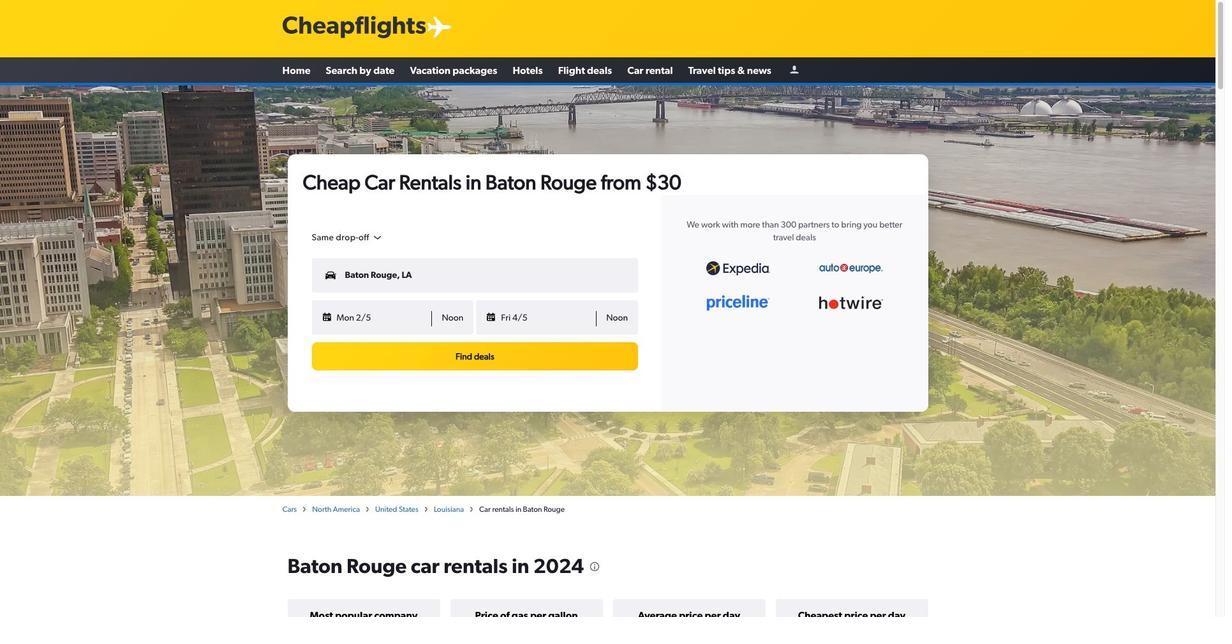 Task type: describe. For each thing, give the bounding box(es) containing it.
baton rouge image
[[0, 86, 1216, 496]]

priceline image
[[706, 295, 770, 311]]

Car drop-off location Same drop-off field
[[312, 232, 383, 243]]

expedia image
[[706, 262, 770, 276]]



Task type: locate. For each thing, give the bounding box(es) containing it.
None text field
[[312, 258, 638, 293]]

None text field
[[312, 300, 638, 335]]

autoeurope image
[[819, 263, 883, 274]]

hotwire image
[[819, 297, 883, 310]]



Task type: vqa. For each thing, say whether or not it's contained in the screenshot.
cheapTickets image
no



